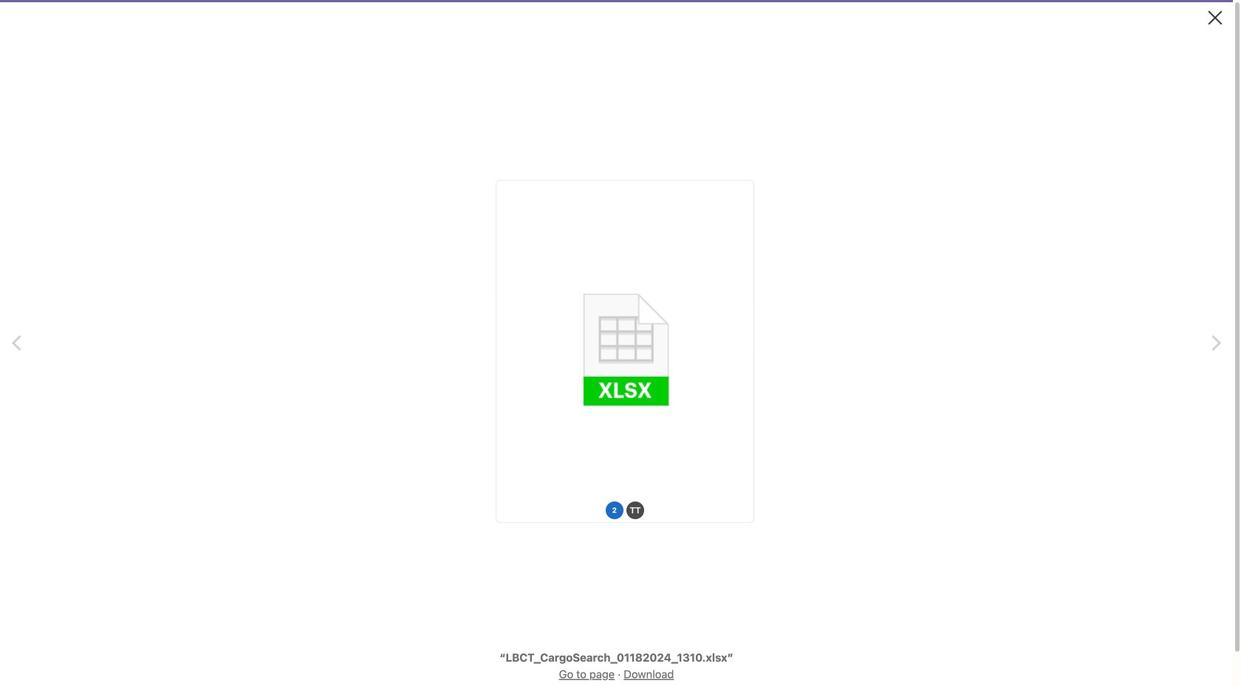 Task type: locate. For each thing, give the bounding box(es) containing it.
switch accounts image
[[6, 4, 101, 27]]

breadcrumb element
[[244, 38, 989, 71]]

terry turtle image
[[627, 502, 644, 520], [627, 502, 644, 520]]



Task type: vqa. For each thing, say whether or not it's contained in the screenshot.
Terry Turtle icon to the top
yes



Task type: describe. For each thing, give the bounding box(es) containing it.
terry turtle image
[[1205, 4, 1228, 26]]

keyboard shortcut: ⌘ + / image
[[808, 7, 823, 22]]

main element
[[0, 0, 1233, 29]]



